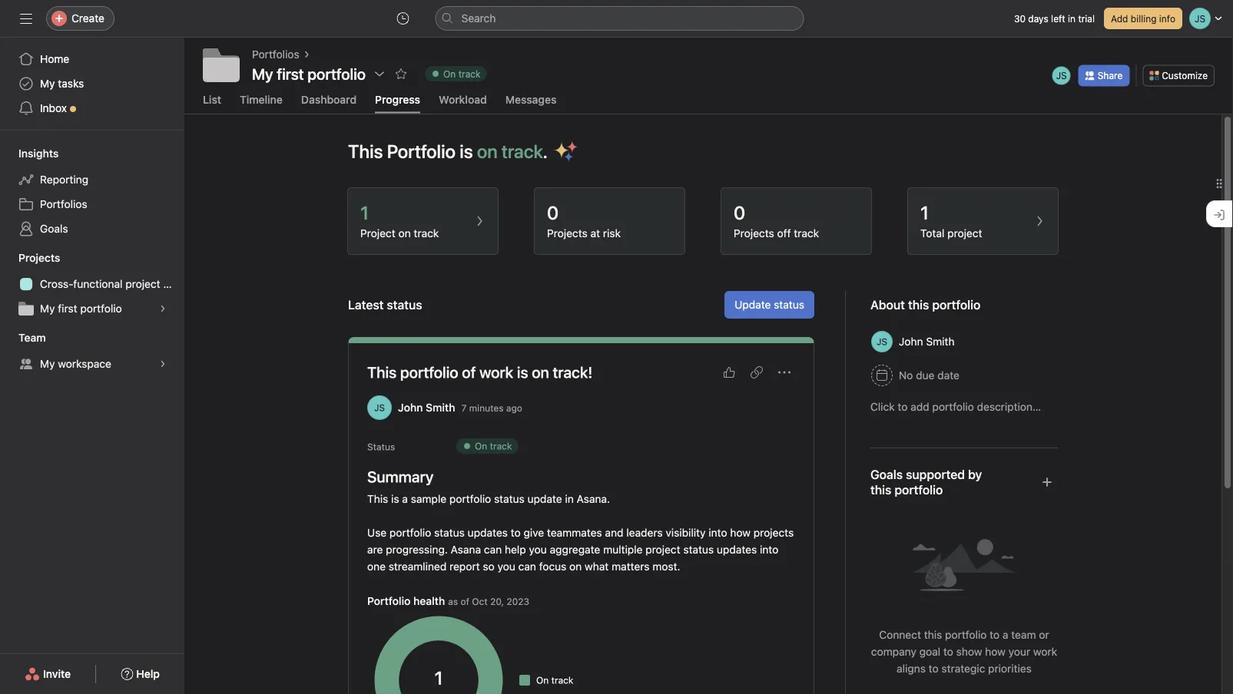 Task type: locate. For each thing, give the bounding box(es) containing it.
1 horizontal spatial into
[[760, 544, 779, 556]]

team button
[[0, 330, 46, 346]]

0 horizontal spatial is
[[391, 493, 399, 506]]

my for my first portfolio
[[252, 65, 273, 83]]

1 total project
[[921, 202, 983, 240]]

into down projects
[[760, 544, 779, 556]]

days
[[1029, 13, 1049, 24]]

my down team
[[40, 358, 55, 370]]

1 horizontal spatial project
[[646, 544, 681, 556]]

leaders
[[627, 527, 663, 539]]

status
[[774, 298, 805, 311], [494, 493, 525, 506], [434, 527, 465, 539], [684, 544, 714, 556]]

this
[[924, 629, 942, 642]]

1 vertical spatial on
[[475, 441, 487, 452]]

0 likes. click to like this task image
[[723, 366, 735, 379]]

1 horizontal spatial john
[[899, 335, 923, 348]]

js left the share button
[[1056, 70, 1067, 81]]

2 0 from the left
[[734, 202, 746, 223]]

0 horizontal spatial john
[[398, 401, 423, 414]]

0 horizontal spatial in
[[565, 493, 574, 506]]

0 inside 0 projects off track
[[734, 202, 746, 223]]

1 vertical spatial smith
[[426, 401, 455, 414]]

into
[[709, 527, 727, 539], [760, 544, 779, 556]]

1 project on track
[[360, 202, 439, 240]]

0 vertical spatial updates
[[468, 527, 508, 539]]

help
[[136, 668, 160, 681]]

2 horizontal spatial on
[[536, 675, 549, 686]]

1 horizontal spatial 1
[[921, 202, 929, 223]]

1 vertical spatial portfolios link
[[9, 192, 175, 217]]

0 horizontal spatial updates
[[468, 527, 508, 539]]

1 horizontal spatial smith
[[926, 335, 955, 348]]

1 inside 1 project on track
[[360, 202, 369, 223]]

smith for john smith
[[926, 335, 955, 348]]

report
[[450, 560, 480, 573]]

in left asana.
[[565, 493, 574, 506]]

1 horizontal spatial how
[[985, 646, 1006, 658]]

dashboard link
[[301, 93, 357, 113]]

0 vertical spatial on
[[443, 68, 456, 79]]

1 vertical spatial how
[[985, 646, 1006, 658]]

30
[[1014, 13, 1026, 24]]

create
[[71, 12, 104, 25]]

is down summary
[[391, 493, 399, 506]]

portfolios link up my first portfolio
[[252, 46, 299, 63]]

7
[[461, 403, 467, 413]]

project inside 1 total project
[[948, 227, 983, 240]]

2023
[[507, 597, 529, 607]]

my left tasks
[[40, 77, 55, 90]]

1 vertical spatial can
[[518, 560, 536, 573]]

update status
[[735, 298, 805, 311]]

work inside connect this portfolio to a team or company goal to show how your work aligns to strategic priorities
[[1034, 646, 1058, 658]]

portfolios down reporting
[[40, 198, 87, 211]]

0 vertical spatial this portfolio
[[908, 298, 981, 312]]

portfolio down cross-functional project plan link
[[80, 302, 122, 315]]

goals
[[40, 222, 68, 235], [871, 467, 903, 482]]

1 horizontal spatial goals
[[871, 467, 903, 482]]

portfolios up my first portfolio
[[252, 48, 299, 61]]

of
[[462, 363, 476, 381], [461, 597, 469, 607]]

0 horizontal spatial js
[[374, 403, 385, 413]]

1 up total
[[921, 202, 929, 223]]

0 horizontal spatial you
[[498, 560, 516, 573]]

you down give
[[529, 544, 547, 556]]

0 projects at risk
[[547, 202, 621, 240]]

can down help
[[518, 560, 536, 573]]

how left projects
[[730, 527, 751, 539]]

john smith
[[899, 335, 955, 348]]

0 horizontal spatial on
[[443, 68, 456, 79]]

of for oct
[[461, 597, 469, 607]]

goals left the supported
[[871, 467, 903, 482]]

my inside global element
[[40, 77, 55, 90]]

1 vertical spatial you
[[498, 560, 516, 573]]

0 projects off track
[[734, 202, 819, 240]]

project up most.
[[646, 544, 681, 556]]

status left the update
[[494, 493, 525, 506]]

1 horizontal spatial is
[[460, 140, 473, 162]]

portfolios
[[252, 48, 299, 61], [40, 198, 87, 211]]

0 horizontal spatial 1
[[360, 202, 369, 223]]

what
[[585, 560, 609, 573]]

is right portfolio
[[460, 140, 473, 162]]

0 vertical spatial on track
[[443, 68, 481, 79]]

info
[[1160, 13, 1176, 24]]

no
[[899, 369, 913, 382]]

smith left 7
[[426, 401, 455, 414]]

to up help
[[511, 527, 521, 539]]

1 horizontal spatial in
[[1068, 13, 1076, 24]]

projects left 'at'
[[547, 227, 588, 240]]

0 vertical spatial of
[[462, 363, 476, 381]]

1 vertical spatial is
[[517, 363, 528, 381]]

1 horizontal spatial a
[[1003, 629, 1009, 642]]

smith inside dropdown button
[[926, 335, 955, 348]]

copy link image
[[751, 366, 763, 379]]

1 vertical spatial work
[[1034, 646, 1058, 658]]

track inside 0 projects off track
[[794, 227, 819, 240]]

0 horizontal spatial 0
[[547, 202, 559, 223]]

more actions image
[[778, 366, 791, 379]]

home link
[[9, 47, 175, 71]]

1 inside 1 total project
[[921, 202, 929, 223]]

1 horizontal spatial work
[[1034, 646, 1058, 658]]

projects inside 0 projects off track
[[734, 227, 774, 240]]

js up status
[[374, 403, 385, 413]]

reporting link
[[9, 168, 175, 192]]

portfolio
[[80, 302, 122, 315], [400, 363, 458, 381], [450, 493, 491, 506], [390, 527, 431, 539], [945, 629, 987, 642]]

1 vertical spatial john
[[398, 401, 423, 414]]

this portfolio up john smith
[[908, 298, 981, 312]]

updates up asana
[[468, 527, 508, 539]]

add billing info
[[1111, 13, 1176, 24]]

1 vertical spatial project
[[125, 278, 160, 290]]

focus
[[539, 560, 567, 573]]

1 for 1 total project
[[921, 202, 929, 223]]

projects
[[547, 227, 588, 240], [734, 227, 774, 240], [18, 252, 60, 264]]

.
[[543, 140, 548, 162]]

to
[[511, 527, 521, 539], [990, 629, 1000, 642], [944, 646, 954, 658], [929, 663, 939, 675]]

2 vertical spatial is
[[391, 493, 399, 506]]

tasks
[[58, 77, 84, 90]]

you right so at the left of the page
[[498, 560, 516, 573]]

team
[[18, 332, 46, 344]]

my first portfolio
[[252, 65, 366, 83]]

portfolio up progressing.
[[390, 527, 431, 539]]

projects element
[[0, 244, 184, 324]]

messages
[[505, 93, 557, 106]]

john up no
[[899, 335, 923, 348]]

1 vertical spatial in
[[565, 493, 574, 506]]

0 horizontal spatial can
[[484, 544, 502, 556]]

0 vertical spatial this
[[348, 140, 383, 162]]

how
[[730, 527, 751, 539], [985, 646, 1006, 658]]

my workspace link
[[9, 352, 175, 377]]

my inside projects element
[[40, 302, 55, 315]]

my up timeline
[[252, 65, 273, 83]]

2 horizontal spatial projects
[[734, 227, 774, 240]]

this down summary
[[367, 493, 388, 506]]

this for this portfolio of work is on track!
[[367, 363, 397, 381]]

your
[[1009, 646, 1031, 658]]

updates down projects
[[717, 544, 757, 556]]

1 vertical spatial this
[[367, 363, 397, 381]]

1 1 from the left
[[360, 202, 369, 223]]

how inside connect this portfolio to a team or company goal to show how your work aligns to strategic priorities
[[985, 646, 1006, 658]]

plan
[[163, 278, 184, 290]]

0 horizontal spatial projects
[[18, 252, 60, 264]]

john for john smith 7 minutes ago
[[398, 401, 423, 414]]

how inside use portfolio status updates to give teammates and leaders visibility into how projects are progressing. asana can help you aggregate multiple project status updates into one streamlined report so you can focus on what matters most.
[[730, 527, 751, 539]]

1 horizontal spatial can
[[518, 560, 536, 573]]

work down or on the right bottom of the page
[[1034, 646, 1058, 658]]

1 horizontal spatial projects
[[547, 227, 588, 240]]

search
[[461, 12, 496, 25]]

my inside teams element
[[40, 358, 55, 370]]

list link
[[203, 93, 221, 113]]

in
[[1068, 13, 1076, 24], [565, 493, 574, 506]]

0 vertical spatial portfolios link
[[252, 46, 299, 63]]

0 vertical spatial project
[[948, 227, 983, 240]]

about
[[871, 298, 905, 312]]

on right project
[[398, 227, 411, 240]]

1 vertical spatial goals
[[871, 467, 903, 482]]

on down aggregate
[[570, 560, 582, 573]]

this
[[348, 140, 383, 162], [367, 363, 397, 381], [367, 493, 388, 506]]

2 vertical spatial project
[[646, 544, 681, 556]]

1 vertical spatial portfolios
[[40, 198, 87, 211]]

of inside portfolio health as of oct 20, 2023
[[461, 597, 469, 607]]

multiple
[[603, 544, 643, 556]]

1 vertical spatial this portfolio
[[871, 483, 943, 497]]

in right left
[[1068, 13, 1076, 24]]

0 vertical spatial into
[[709, 527, 727, 539]]

work
[[480, 363, 514, 381], [1034, 646, 1058, 658]]

of for work
[[462, 363, 476, 381]]

inbox link
[[9, 96, 175, 121]]

goals supported by this portfolio
[[871, 467, 982, 497]]

status inside the update status button
[[774, 298, 805, 311]]

a inside connect this portfolio to a team or company goal to show how your work aligns to strategic priorities
[[1003, 629, 1009, 642]]

add parent goal image
[[1041, 476, 1054, 489]]

projects inside dropdown button
[[18, 252, 60, 264]]

workload
[[439, 93, 487, 106]]

into right visibility
[[709, 527, 727, 539]]

john for john smith
[[899, 335, 923, 348]]

status up asana
[[434, 527, 465, 539]]

1 0 from the left
[[547, 202, 559, 223]]

work up minutes
[[480, 363, 514, 381]]

0 vertical spatial how
[[730, 527, 751, 539]]

my for my workspace
[[40, 358, 55, 370]]

1 vertical spatial a
[[1003, 629, 1009, 642]]

0 horizontal spatial goals
[[40, 222, 68, 235]]

1 horizontal spatial portfolios
[[252, 48, 299, 61]]

to right goal on the bottom right
[[944, 646, 954, 658]]

0 vertical spatial js
[[1056, 70, 1067, 81]]

portfolio up show at the bottom of the page
[[945, 629, 987, 642]]

0 vertical spatial goals
[[40, 222, 68, 235]]

show options image
[[374, 68, 386, 80]]

history image
[[397, 12, 409, 25]]

0 vertical spatial can
[[484, 544, 502, 556]]

1
[[360, 202, 369, 223], [921, 202, 929, 223]]

due
[[916, 369, 935, 382]]

0 vertical spatial smith
[[926, 335, 955, 348]]

project
[[948, 227, 983, 240], [125, 278, 160, 290], [646, 544, 681, 556]]

project right total
[[948, 227, 983, 240]]

aggregate
[[550, 544, 600, 556]]

track inside popup button
[[459, 68, 481, 79]]

status right update
[[774, 298, 805, 311]]

smith up the date
[[926, 335, 955, 348]]

0 vertical spatial you
[[529, 544, 547, 556]]

projects inside 0 projects at risk
[[547, 227, 588, 240]]

0 vertical spatial john
[[899, 335, 923, 348]]

0 vertical spatial in
[[1068, 13, 1076, 24]]

goals up projects dropdown button
[[40, 222, 68, 235]]

so
[[483, 560, 495, 573]]

project
[[360, 227, 396, 240]]

of up 7
[[462, 363, 476, 381]]

0 vertical spatial work
[[480, 363, 514, 381]]

2 horizontal spatial project
[[948, 227, 983, 240]]

of right as
[[461, 597, 469, 607]]

to down goal on the bottom right
[[929, 663, 939, 675]]

goals inside goals supported by this portfolio
[[871, 467, 903, 482]]

messages link
[[505, 93, 557, 113]]

at
[[591, 227, 600, 240]]

1 horizontal spatial portfolios link
[[252, 46, 299, 63]]

oct
[[472, 597, 488, 607]]

you
[[529, 544, 547, 556], [498, 560, 516, 573]]

cross-
[[40, 278, 73, 290]]

as
[[448, 597, 458, 607]]

1 up project
[[360, 202, 369, 223]]

use portfolio status updates to give teammates and leaders visibility into how projects are progressing. asana can help you aggregate multiple project status updates into one streamlined report so you can focus on what matters most.
[[367, 527, 797, 573]]

1 horizontal spatial 0
[[734, 202, 746, 223]]

portfolios inside insights element
[[40, 198, 87, 211]]

projects up cross-
[[18, 252, 60, 264]]

2 1 from the left
[[921, 202, 929, 223]]

2 vertical spatial this
[[367, 493, 388, 506]]

ago
[[506, 403, 522, 413]]

0 vertical spatial is
[[460, 140, 473, 162]]

0 for 0 projects off track
[[734, 202, 746, 223]]

a left team
[[1003, 629, 1009, 642]]

projects left off
[[734, 227, 774, 240]]

team
[[1012, 629, 1036, 642]]

portfolio inside use portfolio status updates to give teammates and leaders visibility into how projects are progressing. asana can help you aggregate multiple project status updates into one streamlined report so you can focus on what matters most.
[[390, 527, 431, 539]]

2 vertical spatial on
[[536, 675, 549, 686]]

see details, my workspace image
[[158, 360, 168, 369]]

a down summary
[[402, 493, 408, 506]]

0 inside 0 projects at risk
[[547, 202, 559, 223]]

0 vertical spatial a
[[402, 493, 408, 506]]

priorities
[[988, 663, 1032, 675]]

0 vertical spatial portfolios
[[252, 48, 299, 61]]

1 vertical spatial of
[[461, 597, 469, 607]]

first portfolio
[[277, 65, 366, 83]]

goals inside insights element
[[40, 222, 68, 235]]

my for my first portfolio
[[40, 302, 55, 315]]

this portfolio of work is on track!
[[367, 363, 593, 381]]

this down latest status
[[367, 363, 397, 381]]

and
[[605, 527, 624, 539]]

is up ago
[[517, 363, 528, 381]]

project left the plan
[[125, 278, 160, 290]]

smith
[[926, 335, 955, 348], [426, 401, 455, 414]]

on inside popup button
[[443, 68, 456, 79]]

my tasks
[[40, 77, 84, 90]]

first
[[58, 302, 77, 315]]

john inside dropdown button
[[899, 335, 923, 348]]

0 horizontal spatial smith
[[426, 401, 455, 414]]

0 horizontal spatial portfolios
[[40, 198, 87, 211]]

this left portfolio
[[348, 140, 383, 162]]

this portfolio down the supported
[[871, 483, 943, 497]]

on down workload link
[[477, 140, 498, 162]]

cross-functional project plan link
[[9, 272, 184, 297]]

about this portfolio
[[871, 298, 981, 312]]

portfolios link down reporting
[[9, 192, 175, 217]]

0 horizontal spatial project
[[125, 278, 160, 290]]

1 horizontal spatial updates
[[717, 544, 757, 556]]

can up so at the left of the page
[[484, 544, 502, 556]]

2 vertical spatial on track
[[536, 675, 574, 686]]

how up priorities
[[985, 646, 1006, 658]]

my left first
[[40, 302, 55, 315]]

a
[[402, 493, 408, 506], [1003, 629, 1009, 642]]

this portfolio inside goals supported by this portfolio
[[871, 483, 943, 497]]

js
[[1056, 70, 1067, 81], [374, 403, 385, 413]]

john left 7
[[398, 401, 423, 414]]

0 horizontal spatial how
[[730, 527, 751, 539]]

aligns
[[897, 663, 926, 675]]

add to starred image
[[395, 68, 407, 80]]



Task type: vqa. For each thing, say whether or not it's contained in the screenshot.
the Insert an object icon
no



Task type: describe. For each thing, give the bounding box(es) containing it.
1 vertical spatial into
[[760, 544, 779, 556]]

create button
[[46, 6, 114, 31]]

share
[[1098, 70, 1123, 81]]

search list box
[[435, 6, 804, 31]]

1 vertical spatial on track
[[475, 441, 512, 452]]

goals for goals supported by this portfolio
[[871, 467, 903, 482]]

one
[[367, 560, 386, 573]]

share button
[[1079, 65, 1130, 86]]

are
[[367, 544, 383, 556]]

projects for 0 projects off track
[[734, 227, 774, 240]]

0 horizontal spatial work
[[480, 363, 514, 381]]

connect
[[879, 629, 921, 642]]

no due date button
[[865, 362, 967, 389]]

project for cross-
[[125, 278, 160, 290]]

my tasks link
[[9, 71, 175, 96]]

1 vertical spatial js
[[374, 403, 385, 413]]

portfolio up john smith link
[[400, 363, 458, 381]]

my first portfolio
[[40, 302, 122, 315]]

customize button
[[1143, 65, 1215, 86]]

my workspace
[[40, 358, 111, 370]]

asana
[[451, 544, 481, 556]]

status
[[367, 442, 395, 452]]

insights
[[18, 147, 59, 160]]

this is a sample portfolio status update in asana.
[[367, 493, 610, 506]]

see details, my first portfolio image
[[158, 304, 168, 314]]

show
[[957, 646, 982, 658]]

progressing.
[[386, 544, 448, 556]]

status down visibility
[[684, 544, 714, 556]]

projects button
[[0, 251, 60, 266]]

1 horizontal spatial js
[[1056, 70, 1067, 81]]

my first portfolio link
[[9, 297, 175, 321]]

goals link
[[9, 217, 175, 241]]

supported
[[906, 467, 965, 482]]

my for my tasks
[[40, 77, 55, 90]]

this portfolio is on track .
[[348, 140, 548, 162]]

help
[[505, 544, 526, 556]]

track inside 1 project on track
[[414, 227, 439, 240]]

smith for john smith 7 minutes ago
[[426, 401, 455, 414]]

portfolio inside projects element
[[80, 302, 122, 315]]

1 horizontal spatial on
[[475, 441, 487, 452]]

0 horizontal spatial into
[[709, 527, 727, 539]]

trial
[[1079, 13, 1095, 24]]

project for 1
[[948, 227, 983, 240]]

on track inside popup button
[[443, 68, 481, 79]]

risk
[[603, 227, 621, 240]]

global element
[[0, 38, 184, 130]]

30 days left in trial
[[1014, 13, 1095, 24]]

john smith link
[[398, 401, 455, 414]]

cross-functional project plan
[[40, 278, 184, 290]]

hide sidebar image
[[20, 12, 32, 25]]

portfolio health as of oct 20, 2023
[[367, 595, 529, 608]]

insights element
[[0, 140, 184, 244]]

billing
[[1131, 13, 1157, 24]]

strategic
[[942, 663, 985, 675]]

or
[[1039, 629, 1049, 642]]

0 for 0 projects at risk
[[547, 202, 559, 223]]

on inside 1 project on track
[[398, 227, 411, 240]]

project inside use portfolio status updates to give teammates and leaders visibility into how projects are progressing. asana can help you aggregate multiple project status updates into one streamlined report so you can focus on what matters most.
[[646, 544, 681, 556]]

this for this portfolio is on track .
[[348, 140, 383, 162]]

inbox
[[40, 102, 67, 115]]

0 horizontal spatial portfolios link
[[9, 192, 175, 217]]

latest status
[[348, 298, 422, 312]]

use
[[367, 527, 387, 539]]

to left team
[[990, 629, 1000, 642]]

matters
[[612, 560, 650, 573]]

on inside use portfolio status updates to give teammates and leaders visibility into how projects are progressing. asana can help you aggregate multiple project status updates into one streamlined report so you can focus on what matters most.
[[570, 560, 582, 573]]

invite
[[43, 668, 71, 681]]

sample
[[411, 493, 447, 506]]

projects
[[754, 527, 794, 539]]

minutes
[[469, 403, 504, 413]]

1 horizontal spatial you
[[529, 544, 547, 556]]

update
[[735, 298, 771, 311]]

2 horizontal spatial is
[[517, 363, 528, 381]]

0 horizontal spatial a
[[402, 493, 408, 506]]

streamlined
[[389, 560, 447, 573]]

20,
[[490, 597, 504, 607]]

how for into
[[730, 527, 751, 539]]

projects for 0 projects at risk
[[547, 227, 588, 240]]

connect this portfolio to a team or company goal to show how your work aligns to strategic priorities
[[871, 629, 1058, 675]]

to inside use portfolio status updates to give teammates and leaders visibility into how projects are progressing. asana can help you aggregate multiple project status updates into one streamlined report so you can focus on what matters most.
[[511, 527, 521, 539]]

workspace
[[58, 358, 111, 370]]

1 for 1 project on track
[[360, 202, 369, 223]]

timeline link
[[240, 93, 283, 113]]

portfolio right sample
[[450, 493, 491, 506]]

workload link
[[439, 93, 487, 113]]

add billing info button
[[1104, 8, 1183, 29]]

on left track!
[[532, 363, 549, 381]]

visibility
[[666, 527, 706, 539]]

dashboard
[[301, 93, 357, 106]]

company
[[871, 646, 917, 658]]

total
[[921, 227, 945, 240]]

home
[[40, 53, 69, 65]]

john smith button
[[865, 328, 980, 356]]

search button
[[435, 6, 804, 31]]

goal
[[920, 646, 941, 658]]

goals for goals
[[40, 222, 68, 235]]

how for show
[[985, 646, 1006, 658]]

teams element
[[0, 324, 184, 380]]

update
[[528, 493, 562, 506]]

1 vertical spatial updates
[[717, 544, 757, 556]]

most.
[[653, 560, 681, 573]]

help button
[[111, 661, 170, 689]]

this for this is a sample portfolio status update in asana.
[[367, 493, 388, 506]]

asana.
[[577, 493, 610, 506]]

customize
[[1162, 70, 1208, 81]]

portfolio inside connect this portfolio to a team or company goal to show how your work aligns to strategic priorities
[[945, 629, 987, 642]]

left
[[1051, 13, 1066, 24]]



